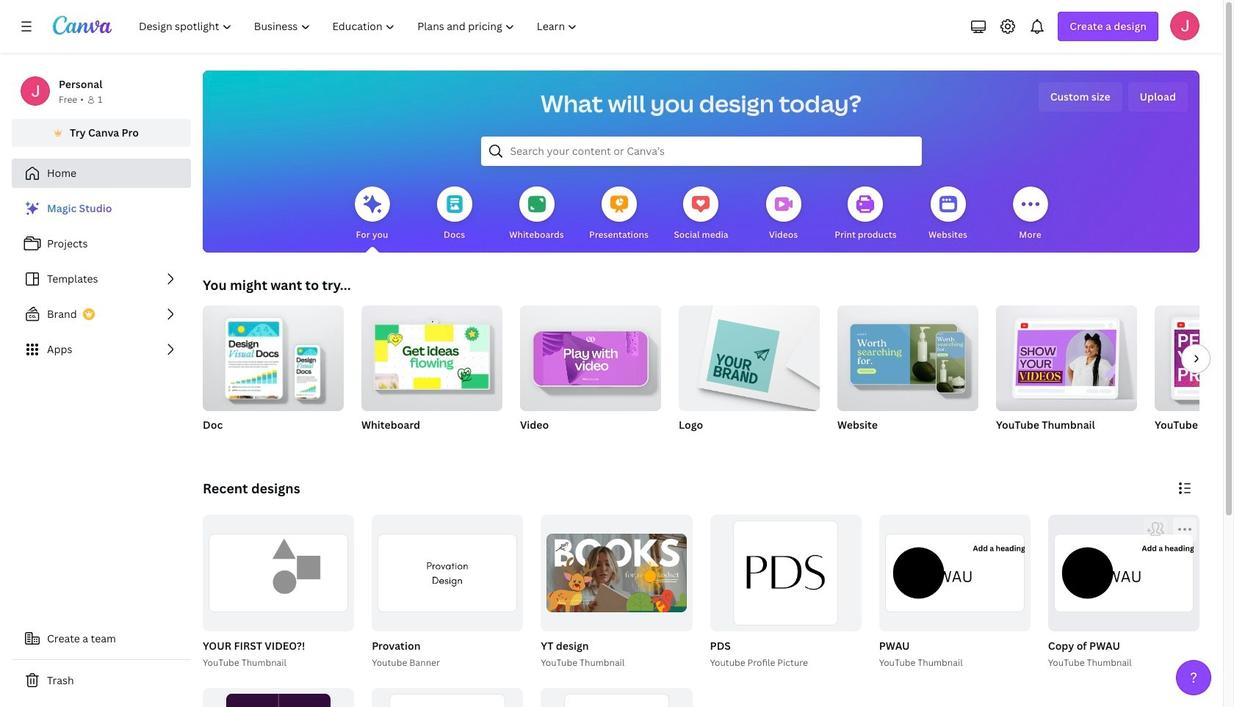 Task type: describe. For each thing, give the bounding box(es) containing it.
top level navigation element
[[129, 12, 590, 41]]

Search search field
[[510, 137, 892, 165]]



Task type: vqa. For each thing, say whether or not it's contained in the screenshot.
group
yes



Task type: locate. For each thing, give the bounding box(es) containing it.
list
[[12, 194, 191, 364]]

None search field
[[481, 137, 922, 166]]

james peterson image
[[1171, 11, 1200, 40]]

group
[[203, 300, 344, 451], [203, 300, 344, 411], [362, 300, 503, 451], [362, 300, 503, 411], [520, 300, 661, 451], [520, 300, 661, 411], [679, 300, 820, 451], [679, 300, 820, 411], [838, 306, 979, 451], [838, 306, 979, 411], [996, 306, 1137, 451], [1155, 306, 1234, 451], [200, 515, 354, 671], [203, 515, 354, 632], [369, 515, 523, 671], [372, 515, 523, 632], [538, 515, 693, 671], [541, 515, 693, 632], [707, 515, 862, 671], [710, 515, 862, 632], [876, 515, 1031, 671], [1046, 515, 1200, 671], [1048, 515, 1200, 632], [203, 688, 354, 708], [372, 688, 523, 708], [541, 688, 693, 708]]



